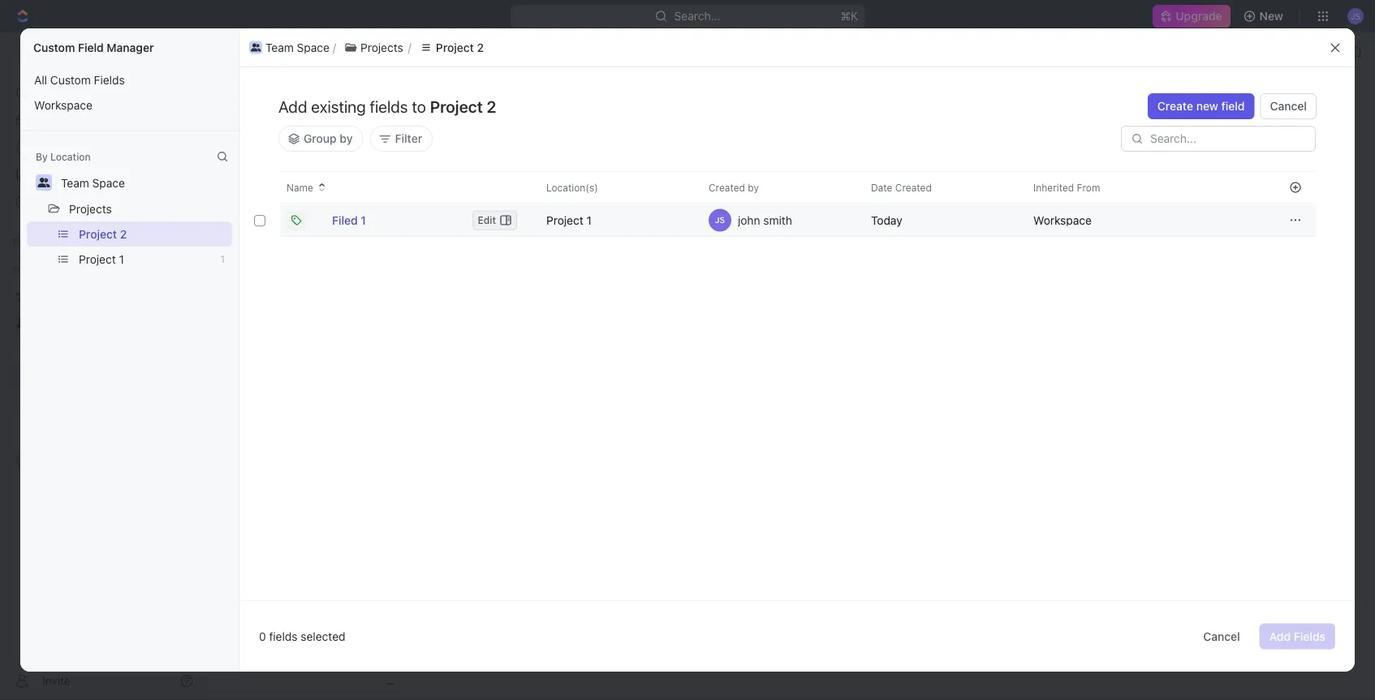 Task type: describe. For each thing, give the bounding box(es) containing it.
Search... text field
[[1151, 132, 1307, 145]]

docs
[[39, 140, 66, 153]]

list containing all custom fields
[[20, 67, 239, 118]]

list link
[[326, 146, 349, 169]]

add existing fields to project 2
[[279, 97, 497, 116]]

subtasks
[[214, 322, 270, 338]]

filed 1
[[332, 214, 366, 227]]

2 horizontal spatial /
[[385, 45, 389, 58]]

edit
[[478, 215, 496, 226]]

hide button
[[407, 187, 442, 207]]

home link
[[6, 79, 200, 105]]

hide button
[[1164, 146, 1213, 169]]

dashboards
[[39, 168, 102, 181]]

by for group by
[[340, 132, 353, 145]]

show
[[326, 191, 352, 203]]

1 vertical spatial cancel
[[1204, 630, 1241, 644]]

share
[[1140, 61, 1171, 75]]

workspace inside button
[[34, 98, 92, 112]]

row containing location(s)
[[524, 171, 1279, 204]]

created by
[[709, 182, 759, 193]]

upgrade link
[[1154, 5, 1231, 28]]

dates
[[623, 195, 654, 208]]

create
[[1158, 99, 1194, 113]]

show closed button
[[306, 187, 393, 207]]

filed 1 button
[[331, 208, 376, 233]]

tree inside sidebar navigation
[[6, 283, 200, 502]]

filter button
[[370, 126, 433, 152]]

86dqk6r6a button
[[203, 106, 269, 126]]

home
[[39, 85, 70, 98]]

workspace button
[[27, 93, 232, 118]]

0 horizontal spatial team space
[[61, 176, 125, 190]]

group by button
[[279, 126, 363, 152]]

location
[[50, 151, 91, 162]]

board link
[[264, 146, 299, 169]]

assigned to
[[385, 195, 449, 208]]

search button
[[1097, 146, 1161, 169]]

date created column header
[[849, 171, 1014, 204]]

team space link
[[217, 42, 305, 62]]

1 vertical spatial project 1
[[79, 253, 124, 266]]

workspace inside press space to select this row. row
[[1034, 214, 1092, 227]]

you
[[980, 194, 997, 205]]

have
[[1008, 168, 1031, 179]]

1 vertical spatial team space
[[129, 61, 193, 75]]

user group image for 'tree' on the left of page in the sidebar navigation
[[17, 318, 29, 328]]

13
[[1229, 194, 1240, 205]]

group by
[[304, 132, 353, 145]]

edit button
[[473, 211, 517, 230]]

filter
[[395, 132, 422, 145]]

1 horizontal spatial created
[[896, 182, 932, 193]]

inherited from column header
[[1011, 171, 1177, 204]]

custom inside button
[[50, 73, 91, 86]]

customize button
[[1216, 146, 1299, 169]]

1 horizontal spatial projects link
[[315, 42, 382, 62]]

field
[[1222, 99, 1246, 113]]

#8678g9yju
[[1132, 155, 1188, 166]]

list containing team space
[[246, 38, 1323, 57]]

today
[[871, 214, 903, 227]]

grid containing filed 1
[[240, 171, 1317, 588]]

inbox
[[39, 112, 67, 126]]

inherited from
[[1034, 182, 1101, 193]]

favorites
[[13, 236, 56, 248]]

1 horizontal spatial /
[[308, 45, 312, 58]]

press space to select this row. row containing project 1
[[524, 204, 1276, 237]]

1 horizontal spatial cancel
[[1271, 99, 1308, 113]]

js
[[716, 216, 725, 225]]

assigned
[[385, 195, 435, 208]]

1 horizontal spatial cancel button
[[1261, 93, 1317, 119]]

subtasks button
[[208, 316, 276, 345]]

nov
[[1093, 63, 1111, 74]]

Edit task name text field
[[143, 141, 842, 171]]

favorites button
[[6, 232, 62, 252]]

name
[[287, 182, 313, 193]]

1 vertical spatial projects button
[[62, 196, 119, 222]]

access)
[[1034, 168, 1070, 179]]

sidebar navigation
[[0, 32, 207, 701]]

on
[[1079, 63, 1090, 74]]

name row
[[240, 171, 527, 204]]

(you
[[1191, 155, 1211, 166]]

1 horizontal spatial fields
[[1294, 630, 1326, 644]]

add description
[[175, 264, 258, 278]]

add for add fields
[[1270, 630, 1292, 644]]

selected
[[301, 630, 346, 644]]

customize
[[1238, 151, 1295, 164]]

dashboards link
[[6, 162, 200, 188]]

existing
[[311, 97, 366, 116]]

1 inside project 1 dropdown button
[[587, 214, 592, 227]]

all custom fields button
[[27, 67, 232, 93]]

changed status from
[[997, 194, 1098, 205]]

by for created by
[[748, 182, 759, 193]]

created for created by
[[709, 182, 746, 193]]

all custom fields
[[34, 73, 125, 86]]

projects down "team space /"
[[210, 61, 252, 75]]

from
[[1074, 194, 1095, 205]]

custom field manager
[[33, 41, 154, 54]]

create new field
[[1158, 99, 1246, 113]]

⌘k
[[841, 9, 859, 23]]

date created
[[871, 182, 932, 193]]

manager
[[107, 41, 154, 54]]

projects inside list
[[361, 41, 403, 54]]

group by button
[[279, 126, 363, 152]]

inbox link
[[6, 106, 200, 132]]

send
[[1234, 623, 1261, 637]]

show closed
[[326, 191, 386, 203]]

board
[[267, 151, 299, 164]]

inherited
[[1034, 182, 1075, 193]]

project 2 link for the rightmost projects link
[[392, 42, 465, 62]]

1 inside filed 1 button
[[361, 214, 366, 227]]



Task type: vqa. For each thing, say whether or not it's contained in the screenshot.
Bring
no



Task type: locate. For each thing, give the bounding box(es) containing it.
cancel button up activity on the top right of page
[[1261, 93, 1317, 119]]

0 horizontal spatial user group image
[[17, 318, 29, 328]]

project 1 down location(s)
[[547, 214, 592, 227]]

0 horizontal spatial team space button
[[54, 170, 132, 196]]

team space button up projects / project 2
[[246, 38, 333, 57]]

add task
[[1258, 104, 1308, 118]]

add for add existing fields to project 2
[[279, 97, 307, 116]]

2
[[477, 41, 484, 54], [454, 45, 460, 58], [309, 61, 316, 75], [487, 97, 497, 116], [324, 97, 338, 124], [120, 227, 127, 241]]

team space down manager on the top left
[[129, 61, 193, 75]]

custom right all
[[50, 73, 91, 86]]

cell
[[1174, 205, 1276, 237]]

0 vertical spatial workspace
[[34, 98, 92, 112]]

projects button
[[336, 38, 412, 57], [62, 196, 119, 222]]

0 vertical spatial user group image
[[251, 43, 261, 52]]

0 vertical spatial team space
[[266, 41, 330, 54]]

don't
[[980, 168, 1005, 179]]

0 vertical spatial by
[[340, 132, 353, 145]]

task sidebar content section
[[947, 89, 1288, 660]]

project 2 link for left projects link
[[269, 61, 316, 75]]

0
[[259, 630, 266, 644]]

projects up existing
[[335, 45, 378, 58]]

created by column header
[[686, 171, 852, 204]]

project 2 link up the add existing fields to project 2 at the top of the page
[[392, 42, 465, 62]]

project 1 right spaces
[[79, 253, 124, 266]]

team space inside list
[[266, 41, 330, 54]]

tree
[[6, 283, 200, 502]]

by location
[[36, 151, 91, 162]]

0 fields selected
[[259, 630, 346, 644]]

row
[[524, 171, 1279, 204]]

date
[[871, 182, 893, 193]]

#8678g9yju (you don't have access)
[[980, 155, 1211, 179]]

created for created on nov 17
[[1039, 63, 1076, 74]]

add left description
[[175, 264, 196, 278]]

0 vertical spatial team space button
[[246, 38, 333, 57]]

team space down location
[[61, 176, 125, 190]]

user group image up projects / project 2
[[251, 43, 261, 52]]

0 horizontal spatial project 2 link
[[269, 61, 316, 75]]

add left task
[[1258, 104, 1280, 118]]

custom up all
[[33, 41, 75, 54]]

column header
[[240, 171, 280, 204]]

workspace
[[34, 98, 92, 112], [1034, 214, 1092, 227]]

mins
[[1243, 194, 1265, 205]]

to inside task sidebar content section
[[1110, 194, 1122, 205]]

press space to select this row. row containing filed 1
[[240, 204, 524, 237]]

1 vertical spatial workspace
[[1034, 214, 1092, 227]]

1 horizontal spatial hide
[[1184, 151, 1208, 164]]

0 vertical spatial projects button
[[336, 38, 412, 57]]

projects inside projects link
[[335, 45, 378, 58]]

projects / project 2
[[210, 61, 316, 75]]

add for add task
[[1258, 104, 1280, 118]]

add fields
[[1270, 630, 1326, 644]]

by up "list"
[[340, 132, 353, 145]]

projects link up existing
[[315, 42, 382, 62]]

closed
[[355, 191, 386, 203]]

john smith
[[738, 214, 793, 227]]

to up filter
[[412, 97, 426, 116]]

cancel
[[1271, 99, 1308, 113], [1204, 630, 1241, 644]]

project 1 button
[[537, 204, 680, 237]]

Search tasks... text field
[[1174, 185, 1336, 209]]

0 horizontal spatial projects link
[[210, 61, 252, 75]]

1 vertical spatial project 2 button
[[71, 222, 232, 247]]

/ up the add existing fields to project 2 at the top of the page
[[385, 45, 389, 58]]

created right 'date'
[[896, 182, 932, 193]]

1 vertical spatial fields
[[269, 630, 298, 644]]

fields right send button
[[1294, 630, 1326, 644]]

0 vertical spatial cancel
[[1271, 99, 1308, 113]]

fields inside list
[[94, 73, 125, 86]]

fields up workspace button
[[94, 73, 125, 86]]

to
[[412, 97, 426, 116], [1110, 194, 1122, 205], [438, 195, 449, 208]]

hide for hide dropdown button
[[1184, 151, 1208, 164]]

workspace up inbox
[[34, 98, 92, 112]]

add up 'group'
[[279, 97, 307, 116]]

created on nov 17
[[1039, 63, 1124, 74]]

task sidebar navigation tab list
[[1295, 98, 1331, 193]]

add description button
[[149, 258, 836, 284]]

john
[[738, 214, 761, 227]]

created up js
[[709, 182, 746, 193]]

1
[[361, 214, 366, 227], [587, 214, 592, 227], [119, 253, 124, 266], [220, 254, 225, 265]]

status
[[1043, 194, 1071, 205]]

team inside list
[[266, 41, 294, 54]]

project 1 inside dropdown button
[[547, 214, 592, 227]]

13 mins
[[1229, 194, 1265, 205]]

press space to select this row. row down date created
[[524, 204, 1276, 237]]

send button
[[1224, 617, 1271, 643]]

created left on
[[1039, 63, 1076, 74]]

1 vertical spatial custom
[[50, 73, 91, 86]]

task
[[1283, 104, 1308, 118]]

2 horizontal spatial to
[[1110, 194, 1122, 205]]

team space, , element
[[106, 60, 123, 76]]

cell inside press space to select this row. row
[[1174, 205, 1276, 237]]

0 vertical spatial cancel button
[[1261, 93, 1317, 119]]

1 horizontal spatial team space button
[[246, 38, 333, 57]]

project 2 link down "team space /"
[[269, 61, 316, 75]]

user group image inside 'tree'
[[17, 318, 29, 328]]

project 1
[[547, 214, 592, 227], [79, 253, 124, 266]]

user group image
[[251, 43, 261, 52], [17, 318, 29, 328]]

user group image for rightmost team space button
[[251, 43, 261, 52]]

2 vertical spatial list
[[20, 222, 239, 272]]

0 horizontal spatial workspace
[[34, 98, 92, 112]]

cancel up activity on the top right of page
[[1271, 99, 1308, 113]]

0 vertical spatial list
[[246, 38, 1323, 57]]

by inside created by column header
[[748, 182, 759, 193]]

add task button
[[1249, 98, 1317, 124]]

1 vertical spatial hide
[[414, 191, 435, 203]]

team
[[266, 41, 294, 54], [237, 45, 265, 58], [129, 61, 157, 75], [61, 176, 89, 190]]

1 horizontal spatial project 2 button
[[412, 38, 492, 57]]

press space to select this row. row right the mins
[[1276, 205, 1317, 237]]

user group image inside team space button
[[251, 43, 261, 52]]

add right send
[[1270, 630, 1292, 644]]

hide for hide button
[[414, 191, 435, 203]]

1 vertical spatial cancel button
[[1194, 624, 1251, 650]]

created
[[1039, 63, 1076, 74], [709, 182, 746, 193], [896, 182, 932, 193]]

0 horizontal spatial by
[[340, 132, 353, 145]]

to right assigned
[[438, 195, 449, 208]]

cancel left add fields
[[1204, 630, 1241, 644]]

0 horizontal spatial cancel
[[1204, 630, 1241, 644]]

project inside dropdown button
[[547, 214, 584, 227]]

project 2 button
[[412, 38, 492, 57], [71, 222, 232, 247]]

space inside list
[[297, 41, 330, 54]]

1 horizontal spatial projects button
[[336, 38, 412, 57]]

1 horizontal spatial workspace
[[1034, 214, 1092, 227]]

to left "open"
[[1110, 194, 1122, 205]]

0 horizontal spatial project 1
[[79, 253, 124, 266]]

calendar
[[379, 151, 427, 164]]

projects up the add existing fields to project 2 at the top of the page
[[361, 41, 403, 54]]

projects down dashboards link
[[69, 202, 112, 216]]

0 vertical spatial hide
[[1184, 151, 1208, 164]]

by
[[36, 151, 48, 162]]

0 vertical spatial project 1
[[547, 214, 592, 227]]

projects button down dashboards link
[[62, 196, 119, 222]]

2 vertical spatial team space
[[61, 176, 125, 190]]

team space /
[[237, 45, 312, 58]]

fields up filter dropdown button
[[370, 97, 408, 116]]

new
[[1197, 99, 1219, 113]]

team space up projects / project 2
[[266, 41, 330, 54]]

all
[[34, 73, 47, 86]]

location(s) column header
[[524, 171, 690, 204]]

invite
[[42, 675, 70, 688]]

user group image down spaces
[[17, 318, 29, 328]]

add
[[279, 97, 307, 116], [1258, 104, 1280, 118], [175, 264, 196, 278], [1270, 630, 1292, 644]]

hide inside hide button
[[414, 191, 435, 203]]

1 horizontal spatial project 2 link
[[392, 42, 465, 62]]

0 vertical spatial custom
[[33, 41, 75, 54]]

2 horizontal spatial created
[[1039, 63, 1076, 74]]

activity
[[1298, 128, 1329, 137]]

2 horizontal spatial team space
[[266, 41, 330, 54]]

calendar link
[[375, 146, 427, 169]]

docs link
[[6, 134, 200, 160]]

team space
[[266, 41, 330, 54], [129, 61, 193, 75], [61, 176, 125, 190]]

/
[[308, 45, 312, 58], [385, 45, 389, 58], [259, 61, 262, 75]]

space
[[297, 41, 330, 54], [268, 45, 301, 58], [160, 61, 193, 75], [92, 176, 125, 190]]

new
[[1260, 9, 1284, 23]]

0 horizontal spatial cancel button
[[1194, 624, 1251, 650]]

0 horizontal spatial created
[[709, 182, 746, 193]]

filed
[[332, 214, 358, 227]]

by
[[340, 132, 353, 145], [748, 182, 759, 193]]

1 horizontal spatial team space
[[129, 61, 193, 75]]

0 horizontal spatial projects button
[[62, 196, 119, 222]]

grid
[[240, 171, 1317, 588]]

1 vertical spatial by
[[748, 182, 759, 193]]

1 horizontal spatial user group image
[[251, 43, 261, 52]]

list
[[246, 38, 1323, 57], [20, 67, 239, 118], [20, 222, 239, 272]]

/ right team space link
[[308, 45, 312, 58]]

0 horizontal spatial hide
[[414, 191, 435, 203]]

1 horizontal spatial project 1
[[547, 214, 592, 227]]

cancel button left add fields button
[[1194, 624, 1251, 650]]

workspace down 'status'
[[1034, 214, 1092, 227]]

1 vertical spatial user group image
[[17, 318, 29, 328]]

1 vertical spatial fields
[[1294, 630, 1326, 644]]

86dqk6r6a
[[210, 110, 262, 122]]

add fields button
[[1260, 624, 1336, 650]]

cancel button
[[1261, 93, 1317, 119], [1194, 624, 1251, 650]]

by inside group by button
[[340, 132, 353, 145]]

location(s)
[[547, 182, 598, 193]]

share button
[[1130, 55, 1181, 81]]

0 vertical spatial fields
[[94, 73, 125, 86]]

0 horizontal spatial fields
[[269, 630, 298, 644]]

add inside "button"
[[175, 264, 196, 278]]

1 horizontal spatial fields
[[370, 97, 408, 116]]

open
[[1132, 194, 1159, 205]]

list containing project 2
[[20, 222, 239, 272]]

projects link
[[315, 42, 382, 62], [210, 61, 252, 75]]

0 horizontal spatial fields
[[94, 73, 125, 86]]

add for add description
[[175, 264, 196, 278]]

projects link down "team space /"
[[210, 61, 252, 75]]

1 horizontal spatial to
[[438, 195, 449, 208]]

search...
[[675, 9, 721, 23]]

0 vertical spatial fields
[[370, 97, 408, 116]]

/ down "team space /"
[[259, 61, 262, 75]]

upgrade
[[1176, 9, 1223, 23]]

project 2 link
[[392, 42, 465, 62], [269, 61, 316, 75]]

by up john
[[748, 182, 759, 193]]

press space to select this row. row down the closed
[[240, 204, 524, 237]]

0 horizontal spatial /
[[259, 61, 262, 75]]

from
[[1077, 182, 1101, 193]]

list
[[329, 151, 349, 164]]

create new field button
[[1148, 93, 1255, 119]]

team space button down location
[[54, 170, 132, 196]]

0 horizontal spatial to
[[412, 97, 426, 116]]

0 vertical spatial project 2 button
[[412, 38, 492, 57]]

1 horizontal spatial by
[[748, 182, 759, 193]]

hide inside hide dropdown button
[[1184, 151, 1208, 164]]

group
[[304, 132, 337, 145]]

name column header
[[280, 171, 527, 204]]

1 vertical spatial list
[[20, 67, 239, 118]]

projects button up the add existing fields to project 2 at the top of the page
[[336, 38, 412, 57]]

fields right 0 at the bottom of page
[[269, 630, 298, 644]]

press space to select this row. row
[[240, 204, 524, 237], [524, 204, 1276, 237], [1276, 205, 1317, 237]]

spaces
[[13, 264, 47, 275]]

0 horizontal spatial project 2 button
[[71, 222, 232, 247]]

1 vertical spatial team space button
[[54, 170, 132, 196]]



